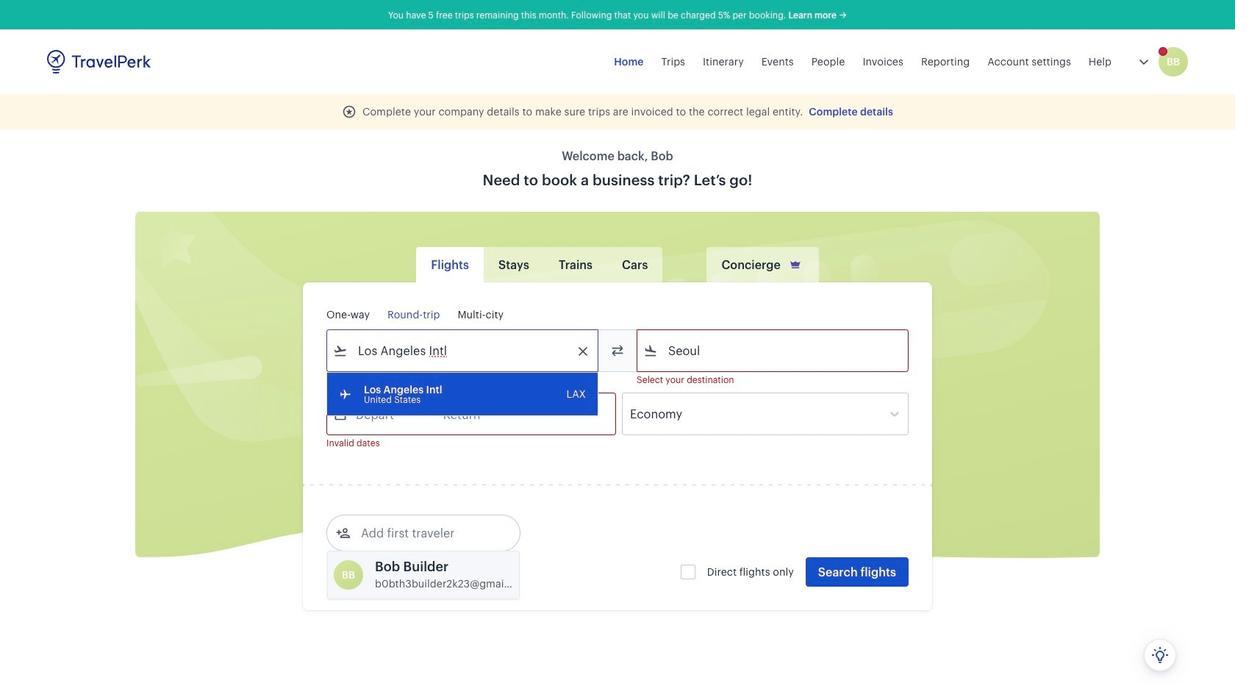 Task type: describe. For each thing, give the bounding box(es) containing it.
Depart text field
[[348, 394, 424, 435]]

Add first traveler search field
[[351, 521, 504, 545]]

Return text field
[[435, 394, 512, 435]]



Task type: locate. For each thing, give the bounding box(es) containing it.
To search field
[[658, 339, 889, 363]]

From search field
[[348, 339, 579, 363]]



